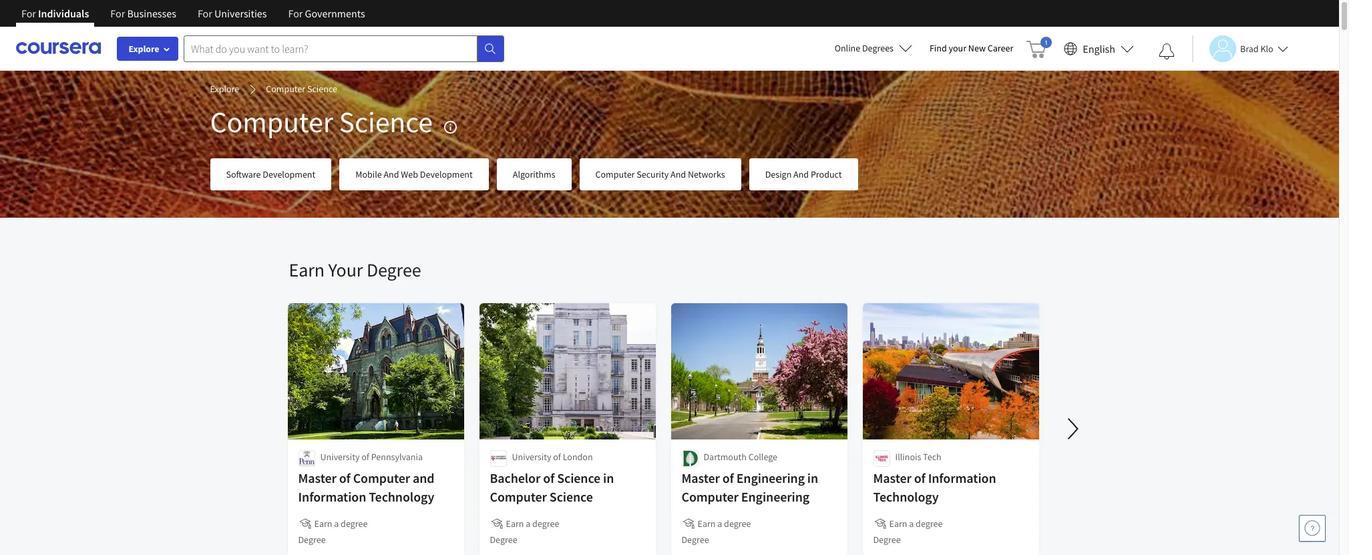 Task type: describe. For each thing, give the bounding box(es) containing it.
university for bachelor
[[512, 451, 552, 463]]

degree for master of engineering in computer engineering
[[682, 534, 709, 546]]

master for information
[[298, 470, 337, 487]]

computer left security
[[596, 168, 635, 180]]

english
[[1084, 42, 1116, 55]]

algorithms
[[513, 168, 556, 180]]

for for universities
[[198, 7, 212, 20]]

0 vertical spatial computer science
[[266, 83, 337, 95]]

design and product link
[[750, 158, 858, 190]]

your
[[328, 258, 363, 282]]

master inside master of information technology
[[874, 470, 912, 487]]

for individuals
[[21, 7, 89, 20]]

information inside master of computer and information technology
[[298, 489, 366, 505]]

networks
[[688, 168, 726, 180]]

a for engineering
[[718, 518, 723, 530]]

help center image
[[1305, 521, 1321, 537]]

computer security and networks link
[[580, 158, 742, 190]]

earn a degree for technology
[[314, 518, 368, 530]]

software development
[[226, 168, 316, 180]]

design and product
[[766, 168, 842, 180]]

computer inside master of computer and information technology
[[353, 470, 410, 487]]

for universities
[[198, 7, 267, 20]]

earn for master of engineering in computer engineering
[[698, 518, 716, 530]]

earn a degree for engineering
[[698, 518, 751, 530]]

software
[[226, 168, 261, 180]]

in for bachelor of science in computer science
[[603, 470, 614, 487]]

earn for master of computer and information technology
[[314, 518, 332, 530]]

and right security
[[671, 168, 686, 180]]

banner navigation
[[11, 0, 376, 37]]

computer up software development link at the top left of the page
[[210, 104, 333, 140]]

mobile and web development link
[[340, 158, 489, 190]]

degree for bachelor of science in computer science
[[490, 534, 518, 546]]

computer inside master of engineering in computer engineering
[[682, 489, 739, 505]]

and left web
[[384, 168, 399, 180]]

career
[[988, 42, 1014, 54]]

university for master
[[320, 451, 360, 463]]

outlined info action image
[[443, 119, 459, 135]]

1 horizontal spatial explore
[[210, 83, 239, 95]]

4 a from the left
[[910, 518, 914, 530]]

1 vertical spatial computer science
[[210, 104, 433, 140]]

software development link
[[210, 158, 332, 190]]

of for science
[[544, 470, 555, 487]]

your
[[949, 42, 967, 54]]

4 degree from the left
[[916, 518, 943, 530]]

and right design
[[794, 168, 809, 180]]

illinois tech image
[[874, 450, 891, 467]]

brad
[[1241, 42, 1259, 54]]

technology inside master of information technology
[[874, 489, 939, 505]]

degree for science
[[533, 518, 560, 530]]

next slide image
[[1058, 413, 1090, 445]]

computer inside bachelor of science in computer science
[[490, 489, 547, 505]]

dartmouth college image
[[682, 450, 699, 467]]

for for individuals
[[21, 7, 36, 20]]

brad klo
[[1241, 42, 1274, 54]]

earn your degree carousel element
[[282, 218, 1350, 555]]

1 vertical spatial engineering
[[742, 489, 810, 505]]

online
[[835, 42, 861, 54]]

online degrees
[[835, 42, 894, 54]]

of for engineering
[[723, 470, 734, 487]]

english button
[[1059, 27, 1140, 70]]

explore button
[[117, 37, 178, 61]]

degree for master of computer and information technology
[[298, 534, 326, 546]]

degrees
[[863, 42, 894, 54]]



Task type: vqa. For each thing, say whether or not it's contained in the screenshot.
"Cybersecurity Professional Develop strategies to protect organizations from cyber- attacks and disruptions."
no



Task type: locate. For each thing, give the bounding box(es) containing it.
individuals
[[38, 7, 89, 20]]

a down master of computer and information technology
[[334, 518, 339, 530]]

for left universities
[[198, 7, 212, 20]]

and down pennsylvania
[[413, 470, 435, 487]]

1 horizontal spatial technology
[[874, 489, 939, 505]]

earn a degree down bachelor of science in computer science
[[506, 518, 560, 530]]

a down master of engineering in computer engineering
[[718, 518, 723, 530]]

and inside master of computer and information technology
[[413, 470, 435, 487]]

master inside master of computer and information technology
[[298, 470, 337, 487]]

1 horizontal spatial university
[[512, 451, 552, 463]]

find your new career
[[930, 42, 1014, 54]]

computer down the university of pennsylvania
[[353, 470, 410, 487]]

dartmouth
[[704, 451, 747, 463]]

find your new career link
[[924, 40, 1021, 57]]

0 horizontal spatial master
[[298, 470, 337, 487]]

degree down master of computer and information technology
[[341, 518, 368, 530]]

2 horizontal spatial master
[[874, 470, 912, 487]]

explore inside 'popup button'
[[129, 43, 159, 55]]

show notifications image
[[1160, 43, 1176, 59]]

master
[[298, 470, 337, 487], [682, 470, 720, 487], [874, 470, 912, 487]]

web
[[401, 168, 418, 180]]

in inside master of engineering in computer engineering
[[808, 470, 819, 487]]

master of information technology
[[874, 470, 997, 505]]

earn your degree
[[289, 258, 421, 282]]

earn a degree down master of information technology
[[890, 518, 943, 530]]

university right university of pennsylvania image
[[320, 451, 360, 463]]

earn down master of information technology
[[890, 518, 908, 530]]

2 a from the left
[[526, 518, 531, 530]]

for for businesses
[[110, 7, 125, 20]]

0 horizontal spatial explore
[[129, 43, 159, 55]]

illinois tech
[[896, 451, 942, 463]]

of down dartmouth
[[723, 470, 734, 487]]

of
[[362, 451, 370, 463], [554, 451, 561, 463], [339, 470, 351, 487], [544, 470, 555, 487], [723, 470, 734, 487], [915, 470, 926, 487]]

earn
[[289, 258, 325, 282], [314, 518, 332, 530], [506, 518, 524, 530], [698, 518, 716, 530], [890, 518, 908, 530]]

1 for from the left
[[21, 7, 36, 20]]

new
[[969, 42, 986, 54]]

4 for from the left
[[288, 7, 303, 20]]

0 horizontal spatial technology
[[369, 489, 435, 505]]

master for computer
[[682, 470, 720, 487]]

pennsylvania
[[371, 451, 423, 463]]

degree for master of information technology
[[874, 534, 901, 546]]

of for pennsylvania
[[362, 451, 370, 463]]

online degrees button
[[824, 33, 924, 63]]

1 vertical spatial explore
[[210, 83, 239, 95]]

0 vertical spatial engineering
[[737, 470, 805, 487]]

for businesses
[[110, 7, 176, 20]]

information down "tech" at the bottom of the page
[[929, 470, 997, 487]]

0 vertical spatial information
[[929, 470, 997, 487]]

for for governments
[[288, 7, 303, 20]]

illinois
[[896, 451, 922, 463]]

2 degree from the left
[[533, 518, 560, 530]]

1 vertical spatial information
[[298, 489, 366, 505]]

and
[[384, 168, 399, 180], [671, 168, 686, 180], [794, 168, 809, 180], [413, 470, 435, 487]]

earn a degree down master of computer and information technology
[[314, 518, 368, 530]]

degree
[[367, 258, 421, 282], [298, 534, 326, 546], [490, 534, 518, 546], [682, 534, 709, 546], [874, 534, 901, 546]]

3 degree from the left
[[725, 518, 751, 530]]

What do you want to learn? text field
[[184, 35, 478, 62]]

computer down bachelor
[[490, 489, 547, 505]]

of inside master of engineering in computer engineering
[[723, 470, 734, 487]]

mobile and web development
[[356, 168, 473, 180]]

of up master of computer and information technology
[[362, 451, 370, 463]]

earn left your
[[289, 258, 325, 282]]

master inside master of engineering in computer engineering
[[682, 470, 720, 487]]

degree down master of engineering in computer engineering
[[725, 518, 751, 530]]

a down master of information technology
[[910, 518, 914, 530]]

technology down illinois
[[874, 489, 939, 505]]

klo
[[1261, 42, 1274, 54]]

brad klo button
[[1193, 35, 1289, 62]]

in inside bachelor of science in computer science
[[603, 470, 614, 487]]

in for master of engineering in computer engineering
[[808, 470, 819, 487]]

computer security and networks
[[596, 168, 726, 180]]

computer
[[266, 83, 306, 95], [210, 104, 333, 140], [596, 168, 635, 180], [353, 470, 410, 487], [490, 489, 547, 505], [682, 489, 739, 505]]

information
[[929, 470, 997, 487], [298, 489, 366, 505]]

university up bachelor
[[512, 451, 552, 463]]

for governments
[[288, 7, 365, 20]]

bachelor
[[490, 470, 541, 487]]

2 for from the left
[[110, 7, 125, 20]]

1 university from the left
[[320, 451, 360, 463]]

of inside master of computer and information technology
[[339, 470, 351, 487]]

of down university of london
[[544, 470, 555, 487]]

development
[[263, 168, 316, 180], [420, 168, 473, 180]]

coursera image
[[16, 38, 101, 59]]

0 horizontal spatial information
[[298, 489, 366, 505]]

earn for master of information technology
[[890, 518, 908, 530]]

earn down master of computer and information technology
[[314, 518, 332, 530]]

universities
[[215, 7, 267, 20]]

design
[[766, 168, 792, 180]]

1 horizontal spatial master
[[682, 470, 720, 487]]

engineering
[[737, 470, 805, 487], [742, 489, 810, 505]]

mobile
[[356, 168, 382, 180]]

of down illinois tech
[[915, 470, 926, 487]]

None search field
[[184, 35, 505, 62]]

in
[[603, 470, 614, 487], [808, 470, 819, 487]]

1 horizontal spatial in
[[808, 470, 819, 487]]

1 a from the left
[[334, 518, 339, 530]]

technology down pennsylvania
[[369, 489, 435, 505]]

1 in from the left
[[603, 470, 614, 487]]

earn down master of engineering in computer engineering
[[698, 518, 716, 530]]

security
[[637, 168, 669, 180]]

earn a degree for science
[[506, 518, 560, 530]]

master of engineering in computer engineering
[[682, 470, 819, 505]]

master down dartmouth college icon
[[682, 470, 720, 487]]

4 earn a degree from the left
[[890, 518, 943, 530]]

2 master from the left
[[682, 470, 720, 487]]

university of pennsylvania image
[[298, 450, 315, 467]]

computer science
[[266, 83, 337, 95], [210, 104, 433, 140]]

of down the university of pennsylvania
[[339, 470, 351, 487]]

2 development from the left
[[420, 168, 473, 180]]

of left london
[[554, 451, 561, 463]]

2 in from the left
[[808, 470, 819, 487]]

3 a from the left
[[718, 518, 723, 530]]

0 horizontal spatial university
[[320, 451, 360, 463]]

explore link
[[210, 82, 239, 97]]

shopping cart: 1 item image
[[1027, 37, 1053, 58]]

information inside master of information technology
[[929, 470, 997, 487]]

1 degree from the left
[[341, 518, 368, 530]]

for left individuals
[[21, 7, 36, 20]]

earn down bachelor
[[506, 518, 524, 530]]

master down illinois tech 'image'
[[874, 470, 912, 487]]

of for computer
[[339, 470, 351, 487]]

development right web
[[420, 168, 473, 180]]

university
[[320, 451, 360, 463], [512, 451, 552, 463]]

computer down what do you want to learn? "text field"
[[266, 83, 306, 95]]

algorithms link
[[497, 158, 572, 190]]

of for london
[[554, 451, 561, 463]]

technology inside master of computer and information technology
[[369, 489, 435, 505]]

for
[[21, 7, 36, 20], [110, 7, 125, 20], [198, 7, 212, 20], [288, 7, 303, 20]]

earn a degree down master of engineering in computer engineering
[[698, 518, 751, 530]]

1 development from the left
[[263, 168, 316, 180]]

information down university of pennsylvania image
[[298, 489, 366, 505]]

computer down dartmouth
[[682, 489, 739, 505]]

a for technology
[[334, 518, 339, 530]]

master down university of pennsylvania image
[[298, 470, 337, 487]]

university of pennsylvania
[[320, 451, 423, 463]]

for left the governments
[[288, 7, 303, 20]]

degree for engineering
[[725, 518, 751, 530]]

of inside master of information technology
[[915, 470, 926, 487]]

a for science
[[526, 518, 531, 530]]

degree
[[341, 518, 368, 530], [533, 518, 560, 530], [725, 518, 751, 530], [916, 518, 943, 530]]

0 vertical spatial explore
[[129, 43, 159, 55]]

degree down bachelor of science in computer science
[[533, 518, 560, 530]]

0 horizontal spatial in
[[603, 470, 614, 487]]

2 earn a degree from the left
[[506, 518, 560, 530]]

dartmouth college
[[704, 451, 778, 463]]

college
[[749, 451, 778, 463]]

governments
[[305, 7, 365, 20]]

1 horizontal spatial information
[[929, 470, 997, 487]]

2 university from the left
[[512, 451, 552, 463]]

master of computer and information technology
[[298, 470, 435, 505]]

find
[[930, 42, 947, 54]]

for left the businesses
[[110, 7, 125, 20]]

businesses
[[127, 7, 176, 20]]

0 horizontal spatial development
[[263, 168, 316, 180]]

1 technology from the left
[[369, 489, 435, 505]]

1 earn a degree from the left
[[314, 518, 368, 530]]

degree for technology
[[341, 518, 368, 530]]

3 master from the left
[[874, 470, 912, 487]]

a
[[334, 518, 339, 530], [526, 518, 531, 530], [718, 518, 723, 530], [910, 518, 914, 530]]

degree down master of information technology
[[916, 518, 943, 530]]

university of london image
[[490, 450, 507, 467]]

2 technology from the left
[[874, 489, 939, 505]]

3 earn a degree from the left
[[698, 518, 751, 530]]

bachelor of science in computer science
[[490, 470, 614, 505]]

a down bachelor of science in computer science
[[526, 518, 531, 530]]

1 master from the left
[[298, 470, 337, 487]]

explore
[[129, 43, 159, 55], [210, 83, 239, 95]]

1 horizontal spatial development
[[420, 168, 473, 180]]

university of london
[[512, 451, 593, 463]]

product
[[811, 168, 842, 180]]

london
[[563, 451, 593, 463]]

earn for bachelor of science in computer science
[[506, 518, 524, 530]]

technology
[[369, 489, 435, 505], [874, 489, 939, 505]]

3 for from the left
[[198, 7, 212, 20]]

tech
[[924, 451, 942, 463]]

of for information
[[915, 470, 926, 487]]

science
[[307, 83, 337, 95], [339, 104, 433, 140], [557, 470, 601, 487], [550, 489, 593, 505]]

earn a degree
[[314, 518, 368, 530], [506, 518, 560, 530], [698, 518, 751, 530], [890, 518, 943, 530]]

of inside bachelor of science in computer science
[[544, 470, 555, 487]]

development right software on the top left of the page
[[263, 168, 316, 180]]



